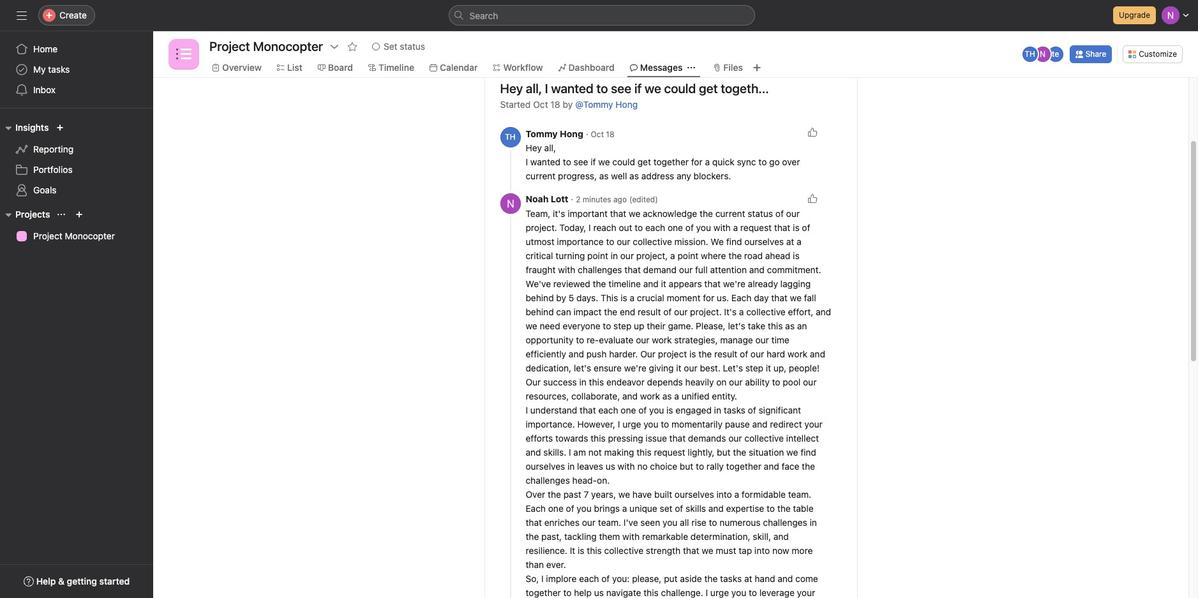 Task type: describe. For each thing, give the bounding box(es) containing it.
with down turning
[[558, 264, 576, 275]]

2 horizontal spatial challenges
[[763, 517, 808, 528]]

of right 'set'
[[675, 503, 683, 514]]

turning
[[556, 250, 585, 261]]

it
[[570, 545, 575, 556]]

navigate
[[606, 587, 641, 598]]

2 horizontal spatial together
[[726, 461, 762, 472]]

dedication,
[[526, 363, 572, 374]]

as left an
[[785, 321, 795, 331]]

acknowledge
[[643, 208, 697, 219]]

skills.
[[544, 447, 566, 458]]

2 vertical spatial work
[[640, 391, 660, 402]]

0 horizontal spatial but
[[680, 461, 694, 472]]

together inside hey all, i wanted to see if we could get together for a quick sync to go over current progress, as well as address any blockers.
[[654, 156, 689, 167]]

to right rise at the right of the page
[[709, 517, 717, 528]]

sync
[[737, 156, 756, 167]]

resources,
[[526, 391, 569, 402]]

that up past,
[[526, 517, 542, 528]]

1 vertical spatial step
[[746, 363, 764, 374]]

opportunity
[[526, 335, 574, 345]]

the left past,
[[526, 531, 539, 542]]

and down fall at the right of page
[[816, 306, 831, 317]]

we down lagging
[[790, 292, 802, 303]]

please,
[[696, 321, 726, 331]]

for inside team, it's important that we acknowledge the current status of our project. today, i reach out to each one of you with a request that is of utmost importance to our collective mission. we find ourselves at a critical turning point in our project, a point where the road ahead is fraught with challenges that demand our full attention and commitment. we've reviewed the timeline and it appears that we're already lagging behind by 5 days. this is a crucial moment for us. each day that we fall behind can impact the end result of our project. it's a collective effort, and we need everyone to step up their game. please, let's take this as an opportunity to re-evaluate our work strategies, manage our time efficiently and push harder. our project is the result of our hard work and dedication, let's ensure we're giving it our best. let's step it up, people! our success in this endeavor depends heavily on our ability to pool our resources, collaborate, and work as a unified entity. i understand that each one of you is engaged in tasks of significant importance. however, i urge you to momentarily pause and redirect your efforts towards this pressing issue that demands our collective intellect and skills. i am not making this request lightly, but the situation we find ourselves in leaves us with no choice but to rally together and face the challenges head-on. over the past 7 years, we have built ourselves into a formidable team. each one of you brings a unique set of skills and expertise to the table that enriches our team. i've seen you all rise to numerous challenges in the past, tackling them with remarkable determination, skill, and resilience. it is this collective strength that we must tap into now more than ever. so, i implore each of you: please, put aside the tasks at hand and come together to help us navigate this challenge. i urge you to leverage you
[[703, 292, 715, 303]]

take
[[748, 321, 766, 331]]

this down however,
[[591, 433, 606, 444]]

remarkable
[[642, 531, 688, 542]]

set status
[[384, 41, 425, 52]]

hong inside hey all, i wanted to see if we could get togeth... started oct 18 by @tommy hong
[[616, 99, 638, 110]]

dashboard link
[[558, 61, 615, 75]]

already
[[748, 278, 778, 289]]

the right face
[[802, 461, 815, 472]]

1 vertical spatial tasks
[[724, 405, 746, 416]]

show options image
[[329, 42, 340, 52]]

seen
[[641, 517, 660, 528]]

collective up project, at the top right
[[633, 236, 672, 247]]

monocopter
[[65, 230, 115, 241]]

of up "mission."
[[686, 222, 694, 233]]

2 vertical spatial one
[[548, 503, 564, 514]]

and up now
[[774, 531, 789, 542]]

help & getting started
[[36, 576, 130, 587]]

togeth...
[[721, 81, 769, 96]]

the left past
[[548, 489, 561, 500]]

in down am
[[568, 461, 575, 472]]

oct inside hey all, i wanted to see if we could get togeth... started oct 18 by @tommy hong
[[533, 99, 548, 110]]

2 horizontal spatial it
[[766, 363, 771, 374]]

0 vertical spatial our
[[641, 349, 656, 359]]

@tommy hong link
[[575, 99, 638, 110]]

lightly,
[[688, 447, 715, 458]]

and down road
[[749, 264, 765, 275]]

our up ahead at the top of page
[[786, 208, 800, 219]]

1 behind from the top
[[526, 292, 554, 303]]

2 vertical spatial ourselves
[[675, 489, 714, 500]]

wanted for togeth...
[[551, 81, 594, 96]]

of up "pause"
[[748, 405, 756, 416]]

· for hong
[[586, 128, 589, 139]]

as left the well
[[599, 170, 609, 181]]

built
[[654, 489, 672, 500]]

home link
[[8, 39, 146, 59]]

current inside hey all, i wanted to see if we could get together for a quick sync to go over current progress, as well as address any blockers.
[[526, 170, 556, 181]]

0 horizontal spatial each
[[526, 503, 546, 514]]

manage
[[720, 335, 753, 345]]

not
[[589, 447, 602, 458]]

efficiently
[[526, 349, 566, 359]]

that up us.
[[705, 278, 721, 289]]

new image
[[56, 124, 64, 132]]

to left "go"
[[759, 156, 767, 167]]

help
[[36, 576, 56, 587]]

a up i've
[[622, 503, 627, 514]]

with down making
[[618, 461, 635, 472]]

we up out
[[629, 208, 641, 219]]

status inside team, it's important that we acknowledge the current status of our project. today, i reach out to each one of you with a request that is of utmost importance to our collective mission. we find ourselves at a critical turning point in our project, a point where the road ahead is fraught with challenges that demand our full attention and commitment. we've reviewed the timeline and it appears that we're already lagging behind by 5 days. this is a crucial moment for us. each day that we fall behind can impact the end result of our project. it's a collective effort, and we need everyone to step up their game. please, let's take this as an opportunity to re-evaluate our work strategies, manage our time efficiently and push harder. our project is the result of our hard work and dedication, let's ensure we're giving it our best. let's step it up, people! our success in this endeavor depends heavily on our ability to pool our resources, collaborate, and work as a unified entity. i understand that each one of you is engaged in tasks of significant importance. however, i urge you to momentarily pause and redirect your efforts towards this pressing issue that demands our collective intellect and skills. i am not making this request lightly, but the situation we find ourselves in leaves us with no choice but to rally together and face the challenges head-on. over the past 7 years, we have built ourselves into a formidable team. each one of you brings a unique set of skills and expertise to the table that enriches our team. i've seen you all rise to numerous challenges in the past, tackling them with remarkable determination, skill, and resilience. it is this collective strength that we must tap into now more than ever. so, i implore each of you: please, put aside the tasks at hand and come together to help us navigate this challenge. i urge you to leverage you
[[748, 208, 773, 219]]

entity.
[[712, 391, 737, 402]]

as right the well
[[630, 170, 639, 181]]

in up collaborate,
[[579, 377, 587, 388]]

1 horizontal spatial result
[[714, 349, 738, 359]]

1 vertical spatial work
[[788, 349, 808, 359]]

wanted for together
[[530, 156, 561, 167]]

2 horizontal spatial one
[[668, 222, 683, 233]]

brings
[[594, 503, 620, 514]]

time
[[772, 335, 790, 345]]

1 horizontal spatial it
[[676, 363, 682, 374]]

and left push
[[569, 349, 584, 359]]

i right so, at left
[[541, 573, 544, 584]]

past,
[[542, 531, 562, 542]]

status inside popup button
[[400, 41, 425, 52]]

that down collaborate,
[[580, 405, 596, 416]]

we left have
[[619, 489, 630, 500]]

put
[[664, 573, 678, 584]]

&
[[58, 576, 64, 587]]

2 point from the left
[[678, 250, 699, 261]]

1 vertical spatial into
[[755, 545, 770, 556]]

nl inside button
[[505, 199, 515, 208]]

7
[[584, 489, 589, 500]]

over
[[526, 489, 545, 500]]

Search tasks, projects, and more text field
[[449, 5, 755, 26]]

people!
[[789, 363, 820, 374]]

we inside hey all, i wanted to see if we could get together for a quick sync to go over current progress, as well as address any blockers.
[[598, 156, 610, 167]]

1 vertical spatial at
[[744, 573, 752, 584]]

0 likes. click to like this task image
[[807, 127, 818, 137]]

end
[[620, 306, 636, 317]]

crucial
[[637, 292, 664, 303]]

i left am
[[569, 447, 571, 458]]

i right challenge.
[[706, 587, 708, 598]]

0 vertical spatial find
[[726, 236, 742, 247]]

hide sidebar image
[[17, 10, 27, 20]]

set status button
[[367, 38, 431, 56]]

years,
[[591, 489, 616, 500]]

the left table
[[778, 503, 791, 514]]

the left situation
[[733, 447, 747, 458]]

numerous
[[720, 517, 761, 528]]

we inside hey all, i wanted to see if we could get togeth... started oct 18 by @tommy hong
[[645, 81, 661, 96]]

0 horizontal spatial request
[[654, 447, 685, 458]]

and down "efforts"
[[526, 447, 541, 458]]

i inside hey all, i wanted to see if we could get togeth... started oct 18 by @tommy hong
[[545, 81, 548, 96]]

0 vertical spatial let's
[[728, 321, 746, 331]]

1 vertical spatial urge
[[711, 587, 729, 598]]

this down tackling
[[587, 545, 602, 556]]

full
[[695, 264, 708, 275]]

and down situation
[[764, 461, 779, 472]]

timeline
[[379, 62, 414, 73]]

no
[[638, 461, 648, 472]]

a up end
[[630, 292, 635, 303]]

minutes
[[583, 195, 611, 204]]

towards
[[556, 433, 588, 444]]

commitment.
[[767, 264, 821, 275]]

0 vertical spatial work
[[652, 335, 672, 345]]

2 vertical spatial each
[[579, 573, 599, 584]]

that right day
[[771, 292, 788, 303]]

i up pressing
[[618, 419, 620, 430]]

a up demand
[[670, 250, 675, 261]]

efforts
[[526, 433, 553, 444]]

our left hard
[[751, 349, 764, 359]]

face
[[782, 461, 800, 472]]

that right 'issue'
[[670, 433, 686, 444]]

the up best.
[[699, 349, 712, 359]]

collaborate,
[[572, 391, 620, 402]]

and up crucial
[[643, 278, 659, 289]]

our down up
[[636, 335, 650, 345]]

giving
[[649, 363, 674, 374]]

18 inside hey all, i wanted to see if we could get togeth... started oct 18 by @tommy hong
[[551, 99, 560, 110]]

insights element
[[0, 116, 153, 203]]

redirect
[[770, 419, 802, 430]]

new project or portfolio image
[[76, 211, 83, 218]]

ability
[[745, 377, 770, 388]]

formidable
[[742, 489, 786, 500]]

portfolios link
[[8, 160, 146, 180]]

implore
[[546, 573, 577, 584]]

we left must
[[702, 545, 714, 556]]

hey all, i wanted to see if we could get togeth... link
[[500, 81, 769, 96]]

0 horizontal spatial urge
[[623, 419, 641, 430]]

1 point from the left
[[587, 250, 608, 261]]

getting
[[67, 576, 97, 587]]

my tasks link
[[8, 59, 146, 80]]

1 horizontal spatial nl
[[1038, 49, 1048, 59]]

them
[[599, 531, 620, 542]]

as down depends
[[663, 391, 672, 402]]

reporting link
[[8, 139, 146, 160]]

a down depends
[[674, 391, 679, 402]]

our down "pause"
[[729, 433, 742, 444]]

tackling
[[564, 531, 597, 542]]

0 horizontal spatial team.
[[598, 517, 621, 528]]

a right the it's
[[739, 306, 744, 317]]

1 vertical spatial our
[[526, 377, 541, 388]]

1 horizontal spatial us
[[606, 461, 615, 472]]

demands
[[688, 433, 726, 444]]

where
[[701, 250, 726, 261]]

1 horizontal spatial we're
[[723, 278, 746, 289]]

to down lightly,
[[696, 461, 704, 472]]

aside
[[680, 573, 702, 584]]

strategies,
[[674, 335, 718, 345]]

our up tackling
[[582, 517, 596, 528]]

could for together
[[613, 156, 635, 167]]

that up timeline
[[625, 264, 641, 275]]

1 vertical spatial find
[[801, 447, 817, 458]]

hey all, i wanted to see if we could get together for a quick sync to go over current progress, as well as address any blockers.
[[526, 142, 803, 181]]

leverage
[[760, 587, 795, 598]]

1 horizontal spatial each
[[732, 292, 752, 303]]

heavily
[[686, 377, 714, 388]]

on
[[717, 377, 727, 388]]

0 horizontal spatial hong
[[560, 128, 584, 139]]

the up we
[[700, 208, 713, 219]]

calendar
[[440, 62, 478, 73]]

the right aside
[[705, 573, 718, 584]]

the up this
[[593, 278, 606, 289]]

0 horizontal spatial let's
[[574, 363, 591, 374]]

situation
[[749, 447, 784, 458]]

0 vertical spatial th
[[1025, 49, 1036, 59]]

and down endeavor
[[623, 391, 638, 402]]

hey for together
[[526, 142, 542, 153]]

significant
[[759, 405, 801, 416]]

0 vertical spatial team.
[[788, 489, 812, 500]]

a up commitment.
[[797, 236, 802, 247]]

momentarily
[[672, 419, 723, 430]]

of left you: at right bottom
[[602, 573, 610, 584]]

my tasks
[[33, 64, 70, 75]]

our up game.
[[674, 306, 688, 317]]

th button
[[500, 127, 521, 147]]

our down people!
[[803, 377, 817, 388]]

tasks inside global element
[[48, 64, 70, 75]]

to down hand
[[749, 587, 757, 598]]

importance.
[[526, 419, 575, 430]]

important
[[568, 208, 608, 219]]

can
[[556, 306, 571, 317]]

address
[[641, 170, 674, 181]]

1 horizontal spatial request
[[741, 222, 772, 233]]

by inside team, it's important that we acknowledge the current status of our project. today, i reach out to each one of you with a request that is of utmost importance to our collective mission. we find ourselves at a critical turning point in our project, a point where the road ahead is fraught with challenges that demand our full attention and commitment. we've reviewed the timeline and it appears that we're already lagging behind by 5 days. this is a crucial moment for us. each day that we fall behind can impact the end result of our project. it's a collective effort, and we need everyone to step up their game. please, let's take this as an opportunity to re-evaluate our work strategies, manage our time efficiently and push harder. our project is the result of our hard work and dedication, let's ensure we're giving it our best. let's step it up, people! our success in this endeavor depends heavily on our ability to pool our resources, collaborate, and work as a unified entity. i understand that each one of you is engaged in tasks of significant importance. however, i urge you to momentarily pause and redirect your efforts towards this pressing issue that demands our collective intellect and skills. i am not making this request lightly, but the situation we find ourselves in leaves us with no choice but to rally together and face the challenges head-on. over the past 7 years, we have built ourselves into a formidable team. each one of you brings a unique set of skills and expertise to the table that enriches our team. i've seen you all rise to numerous challenges in the past, tackling them with remarkable determination, skill, and resilience. it is this collective strength that we must tap into now more than ever. so, i implore each of you: please, put aside the tasks at hand and come together to help us navigate this challenge. i urge you to leverage you
[[556, 292, 566, 303]]

messages link
[[630, 61, 683, 75]]

to right out
[[635, 222, 643, 233]]

in down reach
[[611, 250, 618, 261]]

to down implore
[[563, 587, 572, 598]]

go
[[769, 156, 780, 167]]

and right skills
[[709, 503, 724, 514]]

our down take
[[756, 335, 769, 345]]

we up face
[[787, 447, 798, 458]]

all, for together
[[544, 142, 556, 153]]

of up their
[[664, 306, 672, 317]]

blockers.
[[694, 170, 731, 181]]

to up evaluate
[[603, 321, 611, 331]]

of up ahead at the top of page
[[776, 208, 784, 219]]

our left project, at the top right
[[620, 250, 634, 261]]

to up 'issue'
[[661, 419, 669, 430]]



Task type: vqa. For each thing, say whether or not it's contained in the screenshot.
at to the right
yes



Task type: locate. For each thing, give the bounding box(es) containing it.
started
[[500, 99, 531, 110]]

it's
[[724, 306, 737, 317]]

to down formidable
[[767, 503, 775, 514]]

1 vertical spatial see
[[574, 156, 588, 167]]

reporting
[[33, 144, 74, 155]]

board link
[[318, 61, 353, 75]]

result down crucial
[[638, 306, 661, 317]]

1 horizontal spatial ourselves
[[675, 489, 714, 500]]

this up collaborate,
[[589, 377, 604, 388]]

see inside hey all, i wanted to see if we could get togeth... started oct 18 by @tommy hong
[[611, 81, 632, 96]]

1 horizontal spatial project.
[[690, 306, 722, 317]]

0 vertical spatial ·
[[586, 128, 589, 139]]

wanted inside hey all, i wanted to see if we could get together for a quick sync to go over current progress, as well as address any blockers.
[[530, 156, 561, 167]]

if inside hey all, i wanted to see if we could get togeth... started oct 18 by @tommy hong
[[635, 81, 642, 96]]

set
[[384, 41, 398, 52]]

18 down @tommy hong 'link'
[[606, 130, 615, 139]]

5
[[569, 292, 574, 303]]

0 vertical spatial us
[[606, 461, 615, 472]]

1 horizontal spatial could
[[664, 81, 696, 96]]

0 horizontal spatial ourselves
[[526, 461, 565, 472]]

at
[[786, 236, 794, 247], [744, 573, 752, 584]]

rise
[[692, 517, 707, 528]]

calendar link
[[430, 61, 478, 75]]

to down reach
[[606, 236, 614, 247]]

0 vertical spatial wanted
[[551, 81, 594, 96]]

wanted inside hey all, i wanted to see if we could get togeth... started oct 18 by @tommy hong
[[551, 81, 594, 96]]

wanted down tommy
[[530, 156, 561, 167]]

that up ahead at the top of page
[[774, 222, 791, 233]]

together down situation
[[726, 461, 762, 472]]

global element
[[0, 31, 153, 108]]

one down acknowledge
[[668, 222, 683, 233]]

you:
[[612, 573, 630, 584]]

2 vertical spatial together
[[526, 587, 561, 598]]

for left us.
[[703, 292, 715, 303]]

list
[[287, 62, 303, 73]]

point
[[587, 250, 608, 261], [678, 250, 699, 261]]

this up time
[[768, 321, 783, 331]]

0 vertical spatial step
[[614, 321, 632, 331]]

0 horizontal spatial into
[[717, 489, 732, 500]]

0 vertical spatial get
[[699, 81, 718, 96]]

urge right challenge.
[[711, 587, 729, 598]]

hong down hey all, i wanted to see if we could get togeth... "link"
[[616, 99, 638, 110]]

create button
[[38, 5, 95, 26]]

i up tommy
[[545, 81, 548, 96]]

the down this
[[604, 306, 618, 317]]

critical
[[526, 250, 553, 261]]

resilience.
[[526, 545, 568, 556]]

oct down @tommy
[[591, 130, 604, 139]]

the up attention
[[729, 250, 742, 261]]

ensure
[[594, 363, 622, 374]]

2 vertical spatial challenges
[[763, 517, 808, 528]]

tommy hong link
[[526, 128, 584, 139]]

our down out
[[617, 236, 631, 247]]

0 vertical spatial status
[[400, 41, 425, 52]]

0 vertical spatial result
[[638, 306, 661, 317]]

lagging
[[781, 278, 811, 289]]

wanted down dashboard link
[[551, 81, 594, 96]]

reach
[[593, 222, 617, 233]]

0 vertical spatial 18
[[551, 99, 560, 110]]

challenges up timeline
[[578, 264, 622, 275]]

result
[[638, 306, 661, 317], [714, 349, 738, 359]]

0 vertical spatial challenges
[[578, 264, 622, 275]]

0 vertical spatial project.
[[526, 222, 557, 233]]

team.
[[788, 489, 812, 500], [598, 517, 621, 528]]

get for together
[[638, 156, 651, 167]]

18 inside tommy hong · oct 18
[[606, 130, 615, 139]]

0 horizontal spatial challenges
[[526, 475, 570, 486]]

1 horizontal spatial point
[[678, 250, 699, 261]]

with down i've
[[623, 531, 640, 542]]

0 horizontal spatial one
[[548, 503, 564, 514]]

oct right the started
[[533, 99, 548, 110]]

us
[[606, 461, 615, 472], [594, 587, 604, 598]]

all,
[[526, 81, 542, 96], [544, 142, 556, 153]]

1 vertical spatial by
[[556, 292, 566, 303]]

together
[[654, 156, 689, 167], [726, 461, 762, 472], [526, 587, 561, 598]]

our down let's
[[729, 377, 743, 388]]

to up progress,
[[563, 156, 571, 167]]

messages
[[640, 62, 683, 73]]

and up people!
[[810, 349, 826, 359]]

unified
[[682, 391, 710, 402]]

0 vertical spatial we're
[[723, 278, 746, 289]]

hey all, i wanted to see if we could get togeth... started oct 18 by @tommy hong
[[500, 81, 769, 110]]

and
[[749, 264, 765, 275], [643, 278, 659, 289], [816, 306, 831, 317], [569, 349, 584, 359], [810, 349, 826, 359], [623, 391, 638, 402], [752, 419, 768, 430], [526, 447, 541, 458], [764, 461, 779, 472], [709, 503, 724, 514], [774, 531, 789, 542], [778, 573, 793, 584]]

a inside hey all, i wanted to see if we could get together for a quick sync to go over current progress, as well as address any blockers.
[[705, 156, 710, 167]]

0 horizontal spatial th
[[505, 132, 516, 142]]

0 vertical spatial nl
[[1038, 49, 1048, 59]]

2 behind from the top
[[526, 306, 554, 317]]

1 horizontal spatial oct
[[591, 130, 604, 139]]

noah
[[526, 193, 549, 204]]

tommy hong · oct 18
[[526, 128, 615, 139]]

challenges
[[578, 264, 622, 275], [526, 475, 570, 486], [763, 517, 808, 528]]

could inside hey all, i wanted to see if we could get together for a quick sync to go over current progress, as well as address any blockers.
[[613, 156, 635, 167]]

1 vertical spatial team.
[[598, 517, 621, 528]]

expertise
[[726, 503, 764, 514]]

success
[[543, 377, 577, 388]]

point down "mission."
[[678, 250, 699, 261]]

hand
[[755, 573, 775, 584]]

could up the well
[[613, 156, 635, 167]]

quick
[[712, 156, 735, 167]]

tap
[[739, 545, 752, 556]]

1 horizontal spatial into
[[755, 545, 770, 556]]

help & getting started button
[[15, 570, 138, 593]]

0 horizontal spatial nl
[[505, 199, 515, 208]]

your
[[805, 419, 823, 430]]

18 up tommy hong link
[[551, 99, 560, 110]]

this up no
[[637, 447, 652, 458]]

· for lott
[[571, 193, 574, 204]]

we
[[711, 236, 724, 247]]

1 vertical spatial wanted
[[530, 156, 561, 167]]

pause
[[725, 419, 750, 430]]

insights
[[15, 122, 49, 133]]

well
[[611, 170, 627, 181]]

0 vertical spatial hong
[[616, 99, 638, 110]]

an
[[797, 321, 807, 331]]

by left 5
[[556, 292, 566, 303]]

0 horizontal spatial we're
[[624, 363, 647, 374]]

project,
[[637, 250, 668, 261]]

0 vertical spatial at
[[786, 236, 794, 247]]

i down important
[[589, 222, 591, 233]]

collective down day
[[747, 306, 786, 317]]

ourselves up skills
[[675, 489, 714, 500]]

past
[[564, 489, 582, 500]]

0 horizontal spatial for
[[691, 156, 703, 167]]

work
[[652, 335, 672, 345], [788, 349, 808, 359], [640, 391, 660, 402]]

current up noah
[[526, 170, 556, 181]]

1 vertical spatial ·
[[571, 193, 574, 204]]

see for togeth...
[[611, 81, 632, 96]]

1 horizontal spatial one
[[621, 405, 636, 416]]

to left re-
[[576, 335, 584, 345]]

i inside hey all, i wanted to see if we could get together for a quick sync to go over current progress, as well as address any blockers.
[[526, 156, 528, 167]]

hey inside hey all, i wanted to see if we could get togeth... started oct 18 by @tommy hong
[[500, 81, 523, 96]]

1 horizontal spatial ·
[[586, 128, 589, 139]]

each down over
[[526, 503, 546, 514]]

day
[[754, 292, 769, 303]]

1 horizontal spatial challenges
[[578, 264, 622, 275]]

that down 'ago'
[[610, 208, 627, 219]]

1 horizontal spatial all,
[[544, 142, 556, 153]]

if for togeth...
[[635, 81, 642, 96]]

0 vertical spatial each
[[732, 292, 752, 303]]

issue
[[646, 433, 667, 444]]

projects button
[[0, 207, 50, 222]]

0 vertical spatial but
[[717, 447, 731, 458]]

1 vertical spatial one
[[621, 405, 636, 416]]

inbox link
[[8, 80, 146, 100]]

0 horizontal spatial together
[[526, 587, 561, 598]]

1 vertical spatial us
[[594, 587, 604, 598]]

files
[[724, 62, 743, 73]]

all, for togeth...
[[526, 81, 542, 96]]

0 horizontal spatial all,
[[526, 81, 542, 96]]

work down their
[[652, 335, 672, 345]]

dashboard
[[569, 62, 615, 73]]

0 vertical spatial one
[[668, 222, 683, 233]]

work up people!
[[788, 349, 808, 359]]

of down 0 likes. click to like this task image
[[802, 222, 811, 233]]

1 horizontal spatial find
[[801, 447, 817, 458]]

0 vertical spatial into
[[717, 489, 732, 500]]

portfolios
[[33, 164, 73, 175]]

0 horizontal spatial could
[[613, 156, 635, 167]]

challenges down table
[[763, 517, 808, 528]]

see inside hey all, i wanted to see if we could get together for a quick sync to go over current progress, as well as address any blockers.
[[574, 156, 588, 167]]

get inside hey all, i wanted to see if we could get together for a quick sync to go over current progress, as well as address any blockers.
[[638, 156, 651, 167]]

this down the please,
[[644, 587, 659, 598]]

i
[[545, 81, 548, 96], [526, 156, 528, 167], [589, 222, 591, 233], [526, 405, 528, 416], [618, 419, 620, 430], [569, 447, 571, 458], [541, 573, 544, 584], [706, 587, 708, 598]]

if up progress,
[[591, 156, 596, 167]]

0 horizontal spatial at
[[744, 573, 752, 584]]

and right "pause"
[[752, 419, 768, 430]]

current up we
[[716, 208, 745, 219]]

collective up situation
[[745, 433, 784, 444]]

impact
[[574, 306, 602, 317]]

2
[[576, 195, 581, 204]]

current inside team, it's important that we acknowledge the current status of our project. today, i reach out to each one of you with a request that is of utmost importance to our collective mission. we find ourselves at a critical turning point in our project, a point where the road ahead is fraught with challenges that demand our full attention and commitment. we've reviewed the timeline and it appears that we're already lagging behind by 5 days. this is a crucial moment for us. each day that we fall behind can impact the end result of our project. it's a collective effort, and we need everyone to step up their game. please, let's take this as an opportunity to re-evaluate our work strategies, manage our time efficiently and push harder. our project is the result of our hard work and dedication, let's ensure we're giving it our best. let's step it up, people! our success in this endeavor depends heavily on our ability to pool our resources, collaborate, and work as a unified entity. i understand that each one of you is engaged in tasks of significant importance. however, i urge you to momentarily pause and redirect your efforts towards this pressing issue that demands our collective intellect and skills. i am not making this request lightly, but the situation we find ourselves in leaves us with no choice but to rally together and face the challenges head-on. over the past 7 years, we have built ourselves into a formidable team. each one of you brings a unique set of skills and expertise to the table that enriches our team. i've seen you all rise to numerous challenges in the past, tackling them with remarkable determination, skill, and resilience. it is this collective strength that we must tap into now more than ever. so, i implore each of you: please, put aside the tasks at hand and come together to help us navigate this challenge. i urge you to leverage you
[[716, 208, 745, 219]]

1 vertical spatial each
[[599, 405, 618, 416]]

request up choice
[[654, 447, 685, 458]]

team. up them
[[598, 517, 621, 528]]

· down @tommy
[[586, 128, 589, 139]]

1 vertical spatial all,
[[544, 142, 556, 153]]

push
[[587, 349, 607, 359]]

1 vertical spatial ourselves
[[526, 461, 565, 472]]

1 vertical spatial each
[[526, 503, 546, 514]]

in
[[611, 250, 618, 261], [579, 377, 587, 388], [714, 405, 722, 416], [568, 461, 575, 472], [810, 517, 817, 528]]

goals
[[33, 185, 57, 195]]

0 vertical spatial each
[[646, 222, 665, 233]]

1 vertical spatial th
[[505, 132, 516, 142]]

determination,
[[691, 531, 751, 542]]

projects element
[[0, 203, 153, 249]]

1 horizontal spatial current
[[716, 208, 745, 219]]

for
[[691, 156, 703, 167], [703, 292, 715, 303]]

could for togeth...
[[664, 81, 696, 96]]

behind
[[526, 292, 554, 303], [526, 306, 554, 317]]

each
[[732, 292, 752, 303], [526, 503, 546, 514]]

for inside hey all, i wanted to see if we could get together for a quick sync to go over current progress, as well as address any blockers.
[[691, 156, 703, 167]]

see up @tommy hong 'link'
[[611, 81, 632, 96]]

collective down them
[[604, 545, 644, 556]]

0 horizontal spatial project.
[[526, 222, 557, 233]]

of up 'issue'
[[639, 405, 647, 416]]

is
[[793, 222, 800, 233], [793, 250, 800, 261], [621, 292, 627, 303], [690, 349, 696, 359], [667, 405, 673, 416], [578, 545, 585, 556]]

skill,
[[753, 531, 771, 542]]

0 vertical spatial tasks
[[48, 64, 70, 75]]

come
[[796, 573, 818, 584]]

0 vertical spatial together
[[654, 156, 689, 167]]

tasks right my
[[48, 64, 70, 75]]

all, inside hey all, i wanted to see if we could get together for a quick sync to go over current progress, as well as address any blockers.
[[544, 142, 556, 153]]

us right the help
[[594, 587, 604, 598]]

it left the up,
[[766, 363, 771, 374]]

if inside hey all, i wanted to see if we could get together for a quick sync to go over current progress, as well as address any blockers.
[[591, 156, 596, 167]]

could inside hey all, i wanted to see if we could get togeth... started oct 18 by @tommy hong
[[664, 81, 696, 96]]

that right the strength
[[683, 545, 699, 556]]

our up the giving
[[641, 349, 656, 359]]

and up leverage
[[778, 573, 793, 584]]

0 vertical spatial behind
[[526, 292, 554, 303]]

0 likes. click to like this task image
[[807, 193, 818, 204]]

th inside button
[[505, 132, 516, 142]]

1 vertical spatial behind
[[526, 306, 554, 317]]

more
[[792, 545, 813, 556]]

ourselves down skills.
[[526, 461, 565, 472]]

show options, current sort, top image
[[58, 211, 65, 218]]

to
[[597, 81, 608, 96], [563, 156, 571, 167], [759, 156, 767, 167], [635, 222, 643, 233], [606, 236, 614, 247], [603, 321, 611, 331], [576, 335, 584, 345], [772, 377, 781, 388], [661, 419, 669, 430], [696, 461, 704, 472], [767, 503, 775, 514], [709, 517, 717, 528], [563, 587, 572, 598], [749, 587, 757, 598]]

tommy
[[526, 128, 558, 139]]

1 vertical spatial result
[[714, 349, 738, 359]]

hey inside hey all, i wanted to see if we could get together for a quick sync to go over current progress, as well as address any blockers.
[[526, 142, 542, 153]]

to inside hey all, i wanted to see if we could get togeth... started oct 18 by @tommy hong
[[597, 81, 608, 96]]

get inside hey all, i wanted to see if we could get togeth... started oct 18 by @tommy hong
[[699, 81, 718, 96]]

add tab image
[[752, 63, 762, 73]]

our up appears
[[679, 264, 693, 275]]

we left need
[[526, 321, 537, 331]]

get
[[699, 81, 718, 96], [638, 156, 651, 167]]

together down so, at left
[[526, 587, 561, 598]]

as
[[599, 170, 609, 181], [630, 170, 639, 181], [785, 321, 795, 331], [663, 391, 672, 402]]

but up the rally
[[717, 447, 731, 458]]

1 vertical spatial request
[[654, 447, 685, 458]]

by left @tommy
[[563, 99, 573, 110]]

1 vertical spatial nl
[[505, 199, 515, 208]]

1 horizontal spatial for
[[703, 292, 715, 303]]

one
[[668, 222, 683, 233], [621, 405, 636, 416], [548, 503, 564, 514]]

each up however,
[[599, 405, 618, 416]]

(edited)
[[630, 195, 658, 204]]

0 horizontal spatial ·
[[571, 193, 574, 204]]

timeline
[[609, 278, 641, 289]]

collective
[[633, 236, 672, 247], [747, 306, 786, 317], [745, 433, 784, 444], [604, 545, 644, 556]]

0 vertical spatial current
[[526, 170, 556, 181]]

for up any at top
[[691, 156, 703, 167]]

i down resources,
[[526, 405, 528, 416]]

a up blockers.
[[705, 156, 710, 167]]

list image
[[176, 47, 192, 62]]

oct inside tommy hong · oct 18
[[591, 130, 604, 139]]

2 vertical spatial tasks
[[720, 573, 742, 584]]

could
[[664, 81, 696, 96], [613, 156, 635, 167]]

1 vertical spatial could
[[613, 156, 635, 167]]

of
[[776, 208, 784, 219], [686, 222, 694, 233], [802, 222, 811, 233], [664, 306, 672, 317], [740, 349, 748, 359], [639, 405, 647, 416], [748, 405, 756, 416], [566, 503, 574, 514], [675, 503, 683, 514], [602, 573, 610, 584]]

1 vertical spatial challenges
[[526, 475, 570, 486]]

ahead
[[765, 250, 791, 261]]

it down project
[[676, 363, 682, 374]]

1 horizontal spatial let's
[[728, 321, 746, 331]]

our up heavily at bottom right
[[684, 363, 698, 374]]

get for togeth...
[[699, 81, 718, 96]]

0 vertical spatial hey
[[500, 81, 523, 96]]

2 horizontal spatial ourselves
[[745, 236, 784, 247]]

of down manage
[[740, 349, 748, 359]]

workflow link
[[493, 61, 543, 75]]

need
[[540, 321, 560, 331]]

1 vertical spatial project.
[[690, 306, 722, 317]]

understand
[[530, 405, 577, 416]]

0 horizontal spatial step
[[614, 321, 632, 331]]

all, inside hey all, i wanted to see if we could get togeth... started oct 18 by @tommy hong
[[526, 81, 542, 96]]

if for together
[[591, 156, 596, 167]]

see for together
[[574, 156, 588, 167]]

get down files link on the right top of page
[[699, 81, 718, 96]]

a up expertise
[[735, 489, 739, 500]]

at up ahead at the top of page
[[786, 236, 794, 247]]

we're down attention
[[723, 278, 746, 289]]

by inside hey all, i wanted to see if we could get togeth... started oct 18 by @tommy hong
[[563, 99, 573, 110]]

by
[[563, 99, 573, 110], [556, 292, 566, 303]]

each down acknowledge
[[646, 222, 665, 233]]

add to starred image
[[347, 42, 358, 52]]

hey for togeth...
[[500, 81, 523, 96]]

in down table
[[810, 517, 817, 528]]

0 horizontal spatial it
[[661, 278, 666, 289]]

pool
[[783, 377, 801, 388]]

behind down the "we've" in the left top of the page
[[526, 292, 554, 303]]

0 vertical spatial see
[[611, 81, 632, 96]]

tab actions image
[[688, 64, 696, 72]]

harder.
[[609, 349, 638, 359]]

1 vertical spatial oct
[[591, 130, 604, 139]]

in down entity.
[[714, 405, 722, 416]]

1 horizontal spatial urge
[[711, 587, 729, 598]]

could down tab actions icon
[[664, 81, 696, 96]]

1 horizontal spatial see
[[611, 81, 632, 96]]

up,
[[774, 363, 787, 374]]

0 vertical spatial for
[[691, 156, 703, 167]]

with up we
[[714, 222, 731, 233]]

1 horizontal spatial team.
[[788, 489, 812, 500]]

of down past
[[566, 503, 574, 514]]

see
[[611, 81, 632, 96], [574, 156, 588, 167]]

any
[[677, 170, 691, 181]]

1 vertical spatial get
[[638, 156, 651, 167]]

fall
[[804, 292, 816, 303]]

1 horizontal spatial th
[[1025, 49, 1036, 59]]



